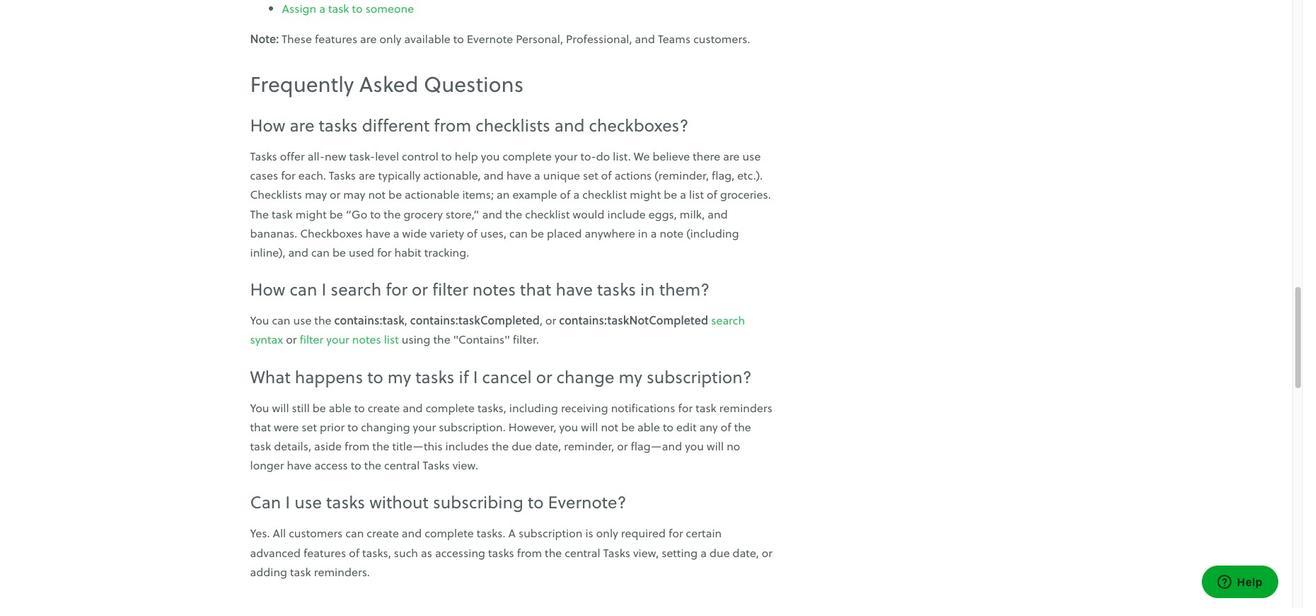 Task type: vqa. For each thing, say whether or not it's contained in the screenshot.
'your' in the Notes are the core of Evernote, so it only makes sense that tasks should live within the body of a note. You can insert tasks in any note, new or existing. Or, use your default task note.
no



Task type: describe. For each thing, give the bounding box(es) containing it.
and up the to-
[[555, 113, 585, 137]]

longer
[[250, 457, 284, 473]]

in inside tasks offer all-new task-level control to help you complete your to-do list. we believe there are use cases for each. tasks are typically actionable, and have a unique set of actions (reminder, flag, etc.). checklists may or may not be actionable items; an example of a checklist might be a list of groceries. the task might be "go to the grocery store," and the checklist would include eggs, milk, and bananas. checkboxes have a wide variety of uses, can be placed anywhere in a note (including inline), and can be used for habit tracking.
[[638, 225, 648, 241]]

be down notifications
[[621, 419, 635, 435]]

filter your notes list link
[[300, 331, 399, 348]]

you can use the contains:task , contains:taskcompleted , or contains:tasknotcompleted
[[250, 312, 708, 328]]

habit
[[395, 244, 422, 260]]

customers.
[[694, 30, 750, 47]]

task-
[[349, 148, 375, 164]]

date, inside yes. all customers can create and complete tasks. a subscription is only required for certain advanced features of tasks, such as accessing tasks from the central tasks view, setting a due date, or adding task reminders.
[[733, 545, 759, 561]]

a
[[508, 525, 516, 542]]

such
[[394, 545, 418, 561]]

to left edit
[[663, 419, 674, 435]]

of down flag,
[[707, 186, 718, 203]]

have up 'example'
[[507, 167, 532, 183]]

anywhere
[[585, 225, 635, 241]]

be right still
[[313, 400, 326, 416]]

placed
[[547, 225, 582, 241]]

2 vertical spatial you
[[685, 438, 704, 454]]

of down unique
[[560, 186, 571, 203]]

how for how are tasks different from checklists and checkboxes?
[[250, 113, 285, 137]]

1 my from the left
[[388, 365, 411, 388]]

certain
[[686, 525, 722, 542]]

tasks down access
[[326, 491, 365, 514]]

can i use tasks without subscribing to evernote?
[[250, 491, 627, 514]]

0 vertical spatial checklist
[[583, 186, 627, 203]]

items;
[[462, 186, 494, 203]]

however,
[[509, 419, 557, 435]]

tasks inside yes. all customers can create and complete tasks. a subscription is only required for certain advanced features of tasks, such as accessing tasks from the central tasks view, setting a due date, or adding task reminders.
[[488, 545, 514, 561]]

for down offer
[[281, 167, 296, 183]]

is
[[586, 525, 594, 542]]

0 vertical spatial notes
[[473, 278, 516, 301]]

set inside you will still be able to create and complete tasks, including receiving notifications for task reminders that were set prior to changing your subscription. however, you will not be able to edit any of the task details, aside from the title—this includes the due date, reminder, or flag—and you will no longer have access to the central tasks view.
[[302, 419, 317, 435]]

grocery
[[404, 206, 443, 222]]

a inside yes. all customers can create and complete tasks. a subscription is only required for certain advanced features of tasks, such as accessing tasks from the central tasks view, setting a due date, or adding task reminders.
[[701, 545, 707, 561]]

asked
[[359, 69, 419, 98]]

1 horizontal spatial will
[[581, 419, 598, 435]]

syntax
[[250, 331, 283, 348]]

create inside yes. all customers can create and complete tasks. a subscription is only required for certain advanced features of tasks, such as accessing tasks from the central tasks view, setting a due date, or adding task reminders.
[[367, 525, 399, 542]]

as
[[421, 545, 432, 561]]

use for can i use tasks without subscribing to evernote?
[[295, 491, 322, 514]]

etc.).
[[737, 167, 763, 183]]

uses,
[[480, 225, 507, 241]]

actionable
[[405, 186, 460, 203]]

use inside tasks offer all-new task-level control to help you complete your to-do list. we believe there are use cases for each. tasks are typically actionable, and have a unique set of actions (reminder, flag, etc.). checklists may or may not be actionable items; an example of a checklist might be a list of groceries. the task might be "go to the grocery store," and the checklist would include eggs, milk, and bananas. checkboxes have a wide variety of uses, can be placed anywhere in a note (including inline), and can be used for habit tracking.
[[743, 148, 761, 164]]

of down do
[[601, 167, 612, 183]]

only inside yes. all customers can create and complete tasks. a subscription is only required for certain advanced features of tasks, such as accessing tasks from the central tasks view, setting a due date, or adding task reminders.
[[596, 525, 618, 542]]

tasks inside yes. all customers can create and complete tasks. a subscription is only required for certain advanced features of tasks, such as accessing tasks from the central tasks view, setting a due date, or adding task reminders.
[[603, 545, 630, 561]]

includes
[[446, 438, 489, 454]]

have inside you will still be able to create and complete tasks, including receiving notifications for task reminders that were set prior to changing your subscription. however, you will not be able to edit any of the task details, aside from the title—this includes the due date, reminder, or flag—and you will no longer have access to the central tasks view.
[[287, 457, 312, 473]]

are down the task-
[[359, 167, 375, 183]]

you for you will still be able to create and complete tasks, including receiving notifications for task reminders that were set prior to changing your subscription. however, you will not be able to edit any of the task details, aside from the title—this includes the due date, reminder, or flag—and you will no longer have access to the central tasks view.
[[250, 400, 269, 416]]

wide
[[402, 225, 427, 241]]

how are tasks different from checklists and checkboxes?
[[250, 113, 689, 137]]

0 horizontal spatial able
[[329, 400, 351, 416]]

1 vertical spatial checklist
[[525, 206, 570, 222]]

tasks, inside you will still be able to create and complete tasks, including receiving notifications for task reminders that were set prior to changing your subscription. however, you will not be able to edit any of the task details, aside from the title—this includes the due date, reminder, or flag—and you will no longer have access to the central tasks view.
[[478, 400, 507, 416]]

0 horizontal spatial your
[[326, 331, 349, 348]]

and up an
[[484, 167, 504, 183]]

accessing
[[435, 545, 485, 561]]

tasks.
[[477, 525, 506, 542]]

of inside yes. all customers can create and complete tasks. a subscription is only required for certain advanced features of tasks, such as accessing tasks from the central tasks view, setting a due date, or adding task reminders.
[[349, 545, 360, 561]]

a down (reminder,
[[680, 186, 686, 203]]

complete inside tasks offer all-new task-level control to help you complete your to-do list. we believe there are use cases for each. tasks are typically actionable, and have a unique set of actions (reminder, flag, etc.). checklists may or may not be actionable items; an example of a checklist might be a list of groceries. the task might be "go to the grocery store," and the checklist would include eggs, milk, and bananas. checkboxes have a wide variety of uses, can be placed anywhere in a note (including inline), and can be used for habit tracking.
[[503, 148, 552, 164]]

0 vertical spatial i
[[322, 278, 326, 301]]

date, inside you will still be able to create and complete tasks, including receiving notifications for task reminders that were set prior to changing your subscription. however, you will not be able to edit any of the task details, aside from the title—this includes the due date, reminder, or flag—and you will no longer have access to the central tasks view.
[[535, 438, 561, 454]]

change
[[557, 365, 615, 388]]

inline),
[[250, 244, 286, 260]]

view,
[[633, 545, 659, 561]]

0 horizontal spatial search
[[331, 278, 382, 301]]

2 my from the left
[[619, 365, 643, 388]]

no
[[727, 438, 740, 454]]

tasks offer all-new task-level control to help you complete your to-do list. we believe there are use cases for each. tasks are typically actionable, and have a unique set of actions (reminder, flag, etc.). checklists may or may not be actionable items; an example of a checklist might be a list of groceries. the task might be "go to the grocery store," and the checklist would include eggs, milk, and bananas. checkboxes have a wide variety of uses, can be placed anywhere in a note (including inline), and can be used for habit tracking.
[[250, 148, 771, 260]]

are up frequently asked questions
[[360, 30, 377, 47]]

(including
[[686, 225, 739, 241]]

how for how can i search for or filter notes that have tasks in them?
[[250, 278, 285, 301]]

and inside yes. all customers can create and complete tasks. a subscription is only required for certain advanced features of tasks, such as accessing tasks from the central tasks view, setting a due date, or adding task reminders.
[[402, 525, 422, 542]]

each.
[[299, 167, 326, 183]]

to right ""go"
[[370, 206, 381, 222]]

to right prior
[[348, 419, 358, 435]]

subscribing
[[433, 491, 524, 514]]

create inside you will still be able to create and complete tasks, including receiving notifications for task reminders that were set prior to changing your subscription. however, you will not be able to edit any of the task details, aside from the title—this includes the due date, reminder, or flag—and you will no longer have access to the central tasks view.
[[368, 400, 400, 416]]

to down 'filter your notes list' link
[[367, 365, 383, 388]]

believe
[[653, 148, 690, 164]]

be left placed
[[531, 225, 544, 241]]

0 horizontal spatial might
[[296, 206, 327, 222]]

tasks, inside yes. all customers can create and complete tasks. a subscription is only required for certain advanced features of tasks, such as accessing tasks from the central tasks view, setting a due date, or adding task reminders.
[[362, 545, 391, 561]]

eggs,
[[649, 206, 677, 222]]

0 vertical spatial only
[[380, 30, 402, 47]]

actionable,
[[423, 167, 481, 183]]

a up 'example'
[[534, 167, 541, 183]]

customers
[[289, 525, 343, 542]]

checkboxes?
[[589, 113, 689, 137]]

due inside you will still be able to create and complete tasks, including receiving notifications for task reminders that were set prior to changing your subscription. however, you will not be able to edit any of the task details, aside from the title—this includes the due date, reminder, or flag—and you will no longer have access to the central tasks view.
[[512, 438, 532, 454]]

and up the (including
[[708, 206, 728, 222]]

"go
[[346, 206, 367, 222]]

an
[[497, 186, 510, 203]]

what
[[250, 365, 291, 388]]

access
[[315, 457, 348, 473]]

are up flag,
[[723, 148, 740, 164]]

to up changing
[[354, 400, 365, 416]]

details,
[[274, 438, 311, 454]]

be up the eggs,
[[664, 186, 677, 203]]

reminder,
[[564, 438, 614, 454]]

1 horizontal spatial might
[[630, 186, 661, 203]]

actions
[[615, 167, 652, 183]]

still
[[292, 400, 310, 416]]

for down the habit in the top left of the page
[[386, 278, 408, 301]]

or inside yes. all customers can create and complete tasks. a subscription is only required for certain advanced features of tasks, such as accessing tasks from the central tasks view, setting a due date, or adding task reminders.
[[762, 545, 773, 561]]

(reminder,
[[655, 167, 709, 183]]

tasks up new
[[319, 113, 358, 137]]

evernote
[[467, 30, 513, 47]]

evernote?
[[548, 491, 627, 514]]

and up uses,
[[482, 206, 503, 222]]

cancel
[[482, 365, 532, 388]]

search syntax
[[250, 312, 745, 348]]

notifications
[[611, 400, 675, 416]]

example
[[513, 186, 557, 203]]

of left uses,
[[467, 225, 478, 241]]

can inside yes. all customers can create and complete tasks. a subscription is only required for certain advanced features of tasks, such as accessing tasks from the central tasks view, setting a due date, or adding task reminders.
[[346, 525, 364, 542]]

control
[[402, 148, 439, 164]]

tasks up cases
[[250, 148, 277, 164]]

adding
[[250, 564, 287, 580]]

contains:task
[[334, 312, 405, 328]]

contains:tasknotcompleted
[[559, 312, 708, 328]]

using
[[402, 331, 431, 348]]

tasks up contains:tasknotcompleted
[[597, 278, 636, 301]]

and right inline),
[[288, 244, 309, 260]]

would
[[573, 206, 605, 222]]

were
[[274, 419, 299, 435]]

the
[[250, 206, 269, 222]]

we
[[634, 148, 650, 164]]

to left help
[[441, 148, 452, 164]]

aside
[[314, 438, 342, 454]]

note:
[[250, 30, 279, 47]]

yes. all customers can create and complete tasks. a subscription is only required for certain advanced features of tasks, such as accessing tasks from the central tasks view, setting a due date, or adding task reminders.
[[250, 525, 773, 580]]

to right available
[[453, 30, 464, 47]]

if
[[459, 365, 469, 388]]

yes.
[[250, 525, 270, 542]]



Task type: locate. For each thing, give the bounding box(es) containing it.
1 vertical spatial might
[[296, 206, 327, 222]]

to
[[453, 30, 464, 47], [441, 148, 452, 164], [370, 206, 381, 222], [367, 365, 383, 388], [354, 400, 365, 416], [348, 419, 358, 435], [663, 419, 674, 435], [351, 457, 362, 473], [528, 491, 544, 514]]

a left wide
[[393, 225, 400, 241]]

1 vertical spatial search
[[711, 312, 745, 328]]

0 vertical spatial from
[[434, 113, 472, 137]]

2 vertical spatial will
[[707, 438, 724, 454]]

you up syntax
[[250, 312, 269, 328]]

from down subscription
[[517, 545, 542, 561]]

search syntax link
[[250, 312, 745, 348]]

your up unique
[[555, 148, 578, 164]]

0 vertical spatial set
[[583, 167, 599, 183]]

due down however,
[[512, 438, 532, 454]]

0 vertical spatial list
[[689, 186, 704, 203]]

notes up you can use the contains:task , contains:taskcompleted , or contains:tasknotcompleted
[[473, 278, 516, 301]]

might up checkboxes
[[296, 206, 327, 222]]

2 vertical spatial i
[[285, 491, 290, 514]]

1 , from the left
[[405, 312, 407, 328]]

or inside you will still be able to create and complete tasks, including receiving notifications for task reminders that were set prior to changing your subscription. however, you will not be able to edit any of the task details, aside from the title—this includes the due date, reminder, or flag—and you will no longer have access to the central tasks view.
[[617, 438, 628, 454]]

1 vertical spatial you
[[559, 419, 578, 435]]

2 vertical spatial your
[[413, 419, 436, 435]]

set inside tasks offer all-new task-level control to help you complete your to-do list. we believe there are use cases for each. tasks are typically actionable, and have a unique set of actions (reminder, flag, etc.). checklists may or may not be actionable items; an example of a checklist might be a list of groceries. the task might be "go to the grocery store," and the checklist would include eggs, milk, and bananas. checkboxes have a wide variety of uses, can be placed anywhere in a note (including inline), and can be used for habit tracking.
[[583, 167, 599, 183]]

1 vertical spatial filter
[[300, 331, 324, 348]]

complete down checklists
[[503, 148, 552, 164]]

1 horizontal spatial tasks,
[[478, 400, 507, 416]]

0 horizontal spatial from
[[345, 438, 370, 454]]

1 horizontal spatial you
[[559, 419, 578, 435]]

or inside tasks offer all-new task-level control to help you complete your to-do list. we believe there are use cases for each. tasks are typically actionable, and have a unique set of actions (reminder, flag, etc.). checklists may or may not be actionable items; an example of a checklist might be a list of groceries. the task might be "go to the grocery store," and the checklist would include eggs, milk, and bananas. checkboxes have a wide variety of uses, can be placed anywhere in a note (including inline), and can be used for habit tracking.
[[330, 186, 341, 203]]

0 horizontal spatial you
[[481, 148, 500, 164]]

receiving
[[561, 400, 608, 416]]

0 horizontal spatial only
[[380, 30, 402, 47]]

personal,
[[516, 30, 563, 47]]

1 vertical spatial notes
[[352, 331, 381, 348]]

setting
[[662, 545, 698, 561]]

may down each.
[[305, 186, 327, 203]]

will left no
[[707, 438, 724, 454]]

tasks left the if on the bottom of page
[[416, 365, 455, 388]]

help
[[455, 148, 478, 164]]

1 horizontal spatial central
[[565, 545, 601, 561]]

tasks inside you will still be able to create and complete tasks, including receiving notifications for task reminders that were set prior to changing your subscription. however, you will not be able to edit any of the task details, aside from the title—this includes the due date, reminder, or flag—and you will no longer have access to the central tasks view.
[[423, 457, 450, 473]]

list.
[[613, 148, 631, 164]]

a left note
[[651, 225, 657, 241]]

1 may from the left
[[305, 186, 327, 203]]

be down typically
[[389, 186, 402, 203]]

task inside yes. all customers can create and complete tasks. a subscription is only required for certain advanced features of tasks, such as accessing tasks from the central tasks view, setting a due date, or adding task reminders.
[[290, 564, 311, 580]]

checklists
[[250, 186, 302, 203]]

1 horizontal spatial may
[[343, 186, 365, 203]]

and inside you will still be able to create and complete tasks, including receiving notifications for task reminders that were set prior to changing your subscription. however, you will not be able to edit any of the task details, aside from the title—this includes the due date, reminder, or flag—and you will no longer have access to the central tasks view.
[[403, 400, 423, 416]]

0 vertical spatial you
[[250, 312, 269, 328]]

central down "title—this"
[[384, 457, 420, 473]]

set
[[583, 167, 599, 183], [302, 419, 317, 435]]

1 horizontal spatial that
[[520, 278, 552, 301]]

groceries.
[[720, 186, 771, 203]]

2 you from the top
[[250, 400, 269, 416]]

from inside yes. all customers can create and complete tasks. a subscription is only required for certain advanced features of tasks, such as accessing tasks from the central tasks view, setting a due date, or adding task reminders.
[[517, 545, 542, 561]]

and left teams at right
[[635, 30, 655, 47]]

2 how from the top
[[250, 278, 285, 301]]

0 vertical spatial complete
[[503, 148, 552, 164]]

frequently asked questions
[[250, 69, 524, 98]]

1 vertical spatial create
[[367, 525, 399, 542]]

for inside yes. all customers can create and complete tasks. a subscription is only required for certain advanced features of tasks, such as accessing tasks from the central tasks view, setting a due date, or adding task reminders.
[[669, 525, 683, 542]]

bananas.
[[250, 225, 297, 241]]

create
[[368, 400, 400, 416], [367, 525, 399, 542]]

2 horizontal spatial your
[[555, 148, 578, 164]]

and up such
[[402, 525, 422, 542]]

1 horizontal spatial filter
[[432, 278, 468, 301]]

subscription.
[[439, 419, 506, 435]]

1 how from the top
[[250, 113, 285, 137]]

1 vertical spatial not
[[601, 419, 619, 435]]

0 vertical spatial search
[[331, 278, 382, 301]]

be up checkboxes
[[330, 206, 343, 222]]

0 horizontal spatial filter
[[300, 331, 324, 348]]

available
[[404, 30, 451, 47]]

your up "title—this"
[[413, 419, 436, 435]]

search inside search syntax
[[711, 312, 745, 328]]

checklist
[[583, 186, 627, 203], [525, 206, 570, 222]]

1 vertical spatial from
[[345, 438, 370, 454]]

0 vertical spatial that
[[520, 278, 552, 301]]

typically
[[378, 167, 421, 183]]

my up notifications
[[619, 365, 643, 388]]

0 horizontal spatial set
[[302, 419, 317, 435]]

1 vertical spatial your
[[326, 331, 349, 348]]

0 horizontal spatial may
[[305, 186, 327, 203]]

for inside you will still be able to create and complete tasks, including receiving notifications for task reminders that were set prior to changing your subscription. however, you will not be able to edit any of the task details, aside from the title—this includes the due date, reminder, or flag—and you will no longer have access to the central tasks view.
[[678, 400, 693, 416]]

might
[[630, 186, 661, 203], [296, 206, 327, 222]]

use up the 'customers'
[[295, 491, 322, 514]]

have down details,
[[287, 457, 312, 473]]

task up longer
[[250, 438, 271, 454]]

all
[[273, 525, 286, 542]]

happens
[[295, 365, 363, 388]]

1 horizontal spatial ,
[[540, 312, 543, 328]]

a up the would
[[574, 186, 580, 203]]

do
[[596, 148, 610, 164]]

features down the 'customers'
[[304, 545, 346, 561]]

use up 'filter your notes list' link
[[293, 312, 312, 328]]

1 horizontal spatial search
[[711, 312, 745, 328]]

0 horizontal spatial checklist
[[525, 206, 570, 222]]

search
[[331, 278, 382, 301], [711, 312, 745, 328]]

notes
[[473, 278, 516, 301], [352, 331, 381, 348]]

only
[[380, 30, 402, 47], [596, 525, 618, 542]]

0 vertical spatial you
[[481, 148, 500, 164]]

complete up accessing
[[425, 525, 474, 542]]

in down include
[[638, 225, 648, 241]]

0 vertical spatial not
[[368, 186, 386, 203]]

used
[[349, 244, 374, 260]]

subscription
[[519, 525, 583, 542]]

task
[[272, 206, 293, 222], [696, 400, 717, 416], [250, 438, 271, 454], [290, 564, 311, 580]]

you down receiving
[[559, 419, 578, 435]]

without
[[369, 491, 429, 514]]

for
[[281, 167, 296, 183], [377, 244, 392, 260], [386, 278, 408, 301], [678, 400, 693, 416], [669, 525, 683, 542]]

0 vertical spatial use
[[743, 148, 761, 164]]

1 vertical spatial due
[[710, 545, 730, 561]]

complete inside you will still be able to create and complete tasks, including receiving notifications for task reminders that were set prior to changing your subscription. however, you will not be able to edit any of the task details, aside from the title—this includes the due date, reminder, or flag—and you will no longer have access to the central tasks view.
[[426, 400, 475, 416]]

due inside yes. all customers can create and complete tasks. a subscription is only required for certain advanced features of tasks, such as accessing tasks from the central tasks view, setting a due date, or adding task reminders.
[[710, 545, 730, 561]]

able
[[329, 400, 351, 416], [638, 419, 660, 435]]

not up 'reminder,'
[[601, 419, 619, 435]]

i
[[322, 278, 326, 301], [473, 365, 478, 388], [285, 491, 290, 514]]

and
[[635, 30, 655, 47], [555, 113, 585, 137], [484, 167, 504, 183], [482, 206, 503, 222], [708, 206, 728, 222], [288, 244, 309, 260], [403, 400, 423, 416], [402, 525, 422, 542]]

filter.
[[513, 331, 539, 348]]

0 vertical spatial how
[[250, 113, 285, 137]]

list inside tasks offer all-new task-level control to help you complete your to-do list. we believe there are use cases for each. tasks are typically actionable, and have a unique set of actions (reminder, flag, etc.). checklists may or may not be actionable items; an example of a checklist might be a list of groceries. the task might be "go to the grocery store," and the checklist would include eggs, milk, and bananas. checkboxes have a wide variety of uses, can be placed anywhere in a note (including inline), and can be used for habit tracking.
[[689, 186, 704, 203]]

0 vertical spatial able
[[329, 400, 351, 416]]

your inside you will still be able to create and complete tasks, including receiving notifications for task reminders that were set prior to changing your subscription. however, you will not be able to edit any of the task details, aside from the title—this includes the due date, reminder, or flag—and you will no longer have access to the central tasks view.
[[413, 419, 436, 435]]

your
[[555, 148, 578, 164], [326, 331, 349, 348], [413, 419, 436, 435]]

"contains"
[[453, 331, 510, 348]]

only left available
[[380, 30, 402, 47]]

1 vertical spatial that
[[250, 419, 271, 435]]

in up contains:tasknotcompleted
[[640, 278, 655, 301]]

tasks down new
[[329, 167, 356, 183]]

0 horizontal spatial tasks,
[[362, 545, 391, 561]]

create up such
[[367, 525, 399, 542]]

what happens to my tasks if i cancel or change my subscription?
[[250, 365, 752, 388]]

you inside tasks offer all-new task-level control to help you complete your to-do list. we believe there are use cases for each. tasks are typically actionable, and have a unique set of actions (reminder, flag, etc.). checklists may or may not be actionable items; an example of a checklist might be a list of groceries. the task might be "go to the grocery store," and the checklist would include eggs, milk, and bananas. checkboxes have a wide variety of uses, can be placed anywhere in a note (including inline), and can be used for habit tracking.
[[481, 148, 500, 164]]

date, right setting at the right
[[733, 545, 759, 561]]

1 horizontal spatial date,
[[733, 545, 759, 561]]

1 vertical spatial will
[[581, 419, 598, 435]]

0 horizontal spatial notes
[[352, 331, 381, 348]]

of inside you will still be able to create and complete tasks, including receiving notifications for task reminders that were set prior to changing your subscription. however, you will not be able to edit any of the task details, aside from the title—this includes the due date, reminder, or flag—and you will no longer have access to the central tasks view.
[[721, 419, 731, 435]]

edit
[[677, 419, 697, 435]]

complete up subscription.
[[426, 400, 475, 416]]

my down or filter your notes list using the "contains" filter.
[[388, 365, 411, 388]]

1 horizontal spatial list
[[689, 186, 704, 203]]

from right aside
[[345, 438, 370, 454]]

list up milk,
[[689, 186, 704, 203]]

all-
[[308, 148, 325, 164]]

1 vertical spatial how
[[250, 278, 285, 301]]

filter
[[432, 278, 468, 301], [300, 331, 324, 348]]

0 vertical spatial filter
[[432, 278, 468, 301]]

include
[[608, 206, 646, 222]]

you down edit
[[685, 438, 704, 454]]

1 horizontal spatial notes
[[473, 278, 516, 301]]

1 horizontal spatial your
[[413, 419, 436, 435]]

tasks, up subscription.
[[478, 400, 507, 416]]

will up 'reminder,'
[[581, 419, 598, 435]]

to up subscription
[[528, 491, 544, 514]]

view.
[[453, 457, 478, 473]]

complete
[[503, 148, 552, 164], [426, 400, 475, 416], [425, 525, 474, 542]]

of up reminders.
[[349, 545, 360, 561]]

0 vertical spatial will
[[272, 400, 289, 416]]

0 horizontal spatial not
[[368, 186, 386, 203]]

search up contains:task
[[331, 278, 382, 301]]

0 horizontal spatial due
[[512, 438, 532, 454]]

changing
[[361, 419, 410, 435]]

0 horizontal spatial list
[[384, 331, 399, 348]]

0 vertical spatial your
[[555, 148, 578, 164]]

task inside tasks offer all-new task-level control to help you complete your to-do list. we believe there are use cases for each. tasks are typically actionable, and have a unique set of actions (reminder, flag, etc.). checklists may or may not be actionable items; an example of a checklist might be a list of groceries. the task might be "go to the grocery store," and the checklist would include eggs, milk, and bananas. checkboxes have a wide variety of uses, can be placed anywhere in a note (including inline), and can be used for habit tracking.
[[272, 206, 293, 222]]

set down still
[[302, 419, 317, 435]]

of right any on the right of the page
[[721, 419, 731, 435]]

your inside tasks offer all-new task-level control to help you complete your to-do list. we believe there are use cases for each. tasks are typically actionable, and have a unique set of actions (reminder, flag, etc.). checklists may or may not be actionable items; an example of a checklist might be a list of groceries. the task might be "go to the grocery store," and the checklist would include eggs, milk, and bananas. checkboxes have a wide variety of uses, can be placed anywhere in a note (including inline), and can be used for habit tracking.
[[555, 148, 578, 164]]

0 horizontal spatial central
[[384, 457, 420, 473]]

features
[[315, 30, 357, 47], [304, 545, 346, 561]]

for up setting at the right
[[669, 525, 683, 542]]

will up the "were"
[[272, 400, 289, 416]]

1 vertical spatial tasks,
[[362, 545, 391, 561]]

2 vertical spatial complete
[[425, 525, 474, 542]]

unique
[[543, 167, 580, 183]]

0 vertical spatial date,
[[535, 438, 561, 454]]

tasks left view,
[[603, 545, 630, 561]]

and up changing
[[403, 400, 423, 416]]

including
[[509, 400, 558, 416]]

can
[[510, 225, 528, 241], [311, 244, 330, 260], [290, 278, 317, 301], [272, 312, 290, 328], [346, 525, 364, 542]]

you
[[250, 312, 269, 328], [250, 400, 269, 416]]

central inside yes. all customers can create and complete tasks. a subscription is only required for certain advanced features of tasks, such as accessing tasks from the central tasks view, setting a due date, or adding task reminders.
[[565, 545, 601, 561]]

search up subscription?
[[711, 312, 745, 328]]

1 vertical spatial features
[[304, 545, 346, 561]]

you right help
[[481, 148, 500, 164]]

you for you can use the contains:task , contains:taskcompleted , or contains:tasknotcompleted
[[250, 312, 269, 328]]

reminders
[[720, 400, 773, 416]]

that inside you will still be able to create and complete tasks, including receiving notifications for task reminders that were set prior to changing your subscription. however, you will not be able to edit any of the task details, aside from the title—this includes the due date, reminder, or flag—and you will no longer have access to the central tasks view.
[[250, 419, 271, 435]]

teams
[[658, 30, 691, 47]]

offer
[[280, 148, 305, 164]]

professional,
[[566, 30, 632, 47]]

0 vertical spatial in
[[638, 225, 648, 241]]

subscription?
[[647, 365, 752, 388]]

milk,
[[680, 206, 705, 222]]

variety
[[430, 225, 464, 241]]

1 horizontal spatial my
[[619, 365, 643, 388]]

note: these features are only available to evernote personal, professional, and teams customers.
[[250, 30, 750, 47]]

features inside yes. all customers can create and complete tasks. a subscription is only required for certain advanced features of tasks, such as accessing tasks from the central tasks view, setting a due date, or adding task reminders.
[[304, 545, 346, 561]]

2 horizontal spatial i
[[473, 365, 478, 388]]

have down placed
[[556, 278, 593, 301]]

1 horizontal spatial due
[[710, 545, 730, 561]]

prior
[[320, 419, 345, 435]]

flag—and
[[631, 438, 682, 454]]

flag,
[[712, 167, 735, 183]]

you
[[481, 148, 500, 164], [559, 419, 578, 435], [685, 438, 704, 454]]

due
[[512, 438, 532, 454], [710, 545, 730, 561]]

list left using
[[384, 331, 399, 348]]

1 horizontal spatial set
[[583, 167, 599, 183]]

1 vertical spatial in
[[640, 278, 655, 301]]

2 horizontal spatial from
[[517, 545, 542, 561]]

checklist up the would
[[583, 186, 627, 203]]

0 horizontal spatial i
[[285, 491, 290, 514]]

set down the to-
[[583, 167, 599, 183]]

1 you from the top
[[250, 312, 269, 328]]

create up changing
[[368, 400, 400, 416]]

not
[[368, 186, 386, 203], [601, 419, 619, 435]]

1 vertical spatial complete
[[426, 400, 475, 416]]

2 , from the left
[[540, 312, 543, 328]]

1 horizontal spatial from
[[434, 113, 472, 137]]

them?
[[659, 278, 710, 301]]

to-
[[581, 148, 596, 164]]

these
[[282, 30, 312, 47]]

from inside you will still be able to create and complete tasks, including receiving notifications for task reminders that were set prior to changing your subscription. however, you will not be able to edit any of the task details, aside from the title—this includes the due date, reminder, or flag—and you will no longer have access to the central tasks view.
[[345, 438, 370, 454]]

0 horizontal spatial ,
[[405, 312, 407, 328]]

have up used
[[366, 225, 391, 241]]

have
[[507, 167, 532, 183], [366, 225, 391, 241], [556, 278, 593, 301], [287, 457, 312, 473]]

checklists
[[476, 113, 550, 137]]

your down contains:task
[[326, 331, 349, 348]]

1 vertical spatial i
[[473, 365, 478, 388]]

1 vertical spatial you
[[250, 400, 269, 416]]

tasks, left such
[[362, 545, 391, 561]]

a down certain
[[701, 545, 707, 561]]

0 horizontal spatial my
[[388, 365, 411, 388]]

may up ""go"
[[343, 186, 365, 203]]

central down is
[[565, 545, 601, 561]]

0 horizontal spatial will
[[272, 400, 289, 416]]

1 vertical spatial able
[[638, 419, 660, 435]]

or
[[330, 186, 341, 203], [412, 278, 428, 301], [546, 312, 556, 328], [286, 331, 297, 348], [536, 365, 552, 388], [617, 438, 628, 454], [762, 545, 773, 561]]

are up offer
[[290, 113, 315, 137]]

filter down the tracking.
[[432, 278, 468, 301]]

new
[[325, 148, 346, 164]]

how
[[250, 113, 285, 137], [250, 278, 285, 301]]

1 vertical spatial list
[[384, 331, 399, 348]]

1 vertical spatial date,
[[733, 545, 759, 561]]

1 horizontal spatial i
[[322, 278, 326, 301]]

checklist down 'example'
[[525, 206, 570, 222]]

there
[[693, 148, 720, 164]]

able down notifications
[[638, 419, 660, 435]]

filter up the happens at the bottom
[[300, 331, 324, 348]]

date, down however,
[[535, 438, 561, 454]]

different
[[362, 113, 430, 137]]

0 vertical spatial create
[[368, 400, 400, 416]]

the inside yes. all customers can create and complete tasks. a subscription is only required for certain advanced features of tasks, such as accessing tasks from the central tasks view, setting a due date, or adding task reminders.
[[545, 545, 562, 561]]

only right is
[[596, 525, 618, 542]]

complete inside yes. all customers can create and complete tasks. a subscription is only required for certain advanced features of tasks, such as accessing tasks from the central tasks view, setting a due date, or adding task reminders.
[[425, 525, 474, 542]]

note
[[660, 225, 684, 241]]

1 vertical spatial only
[[596, 525, 618, 542]]

you inside you will still be able to create and complete tasks, including receiving notifications for task reminders that were set prior to changing your subscription. however, you will not be able to edit any of the task details, aside from the title—this includes the due date, reminder, or flag—and you will no longer have access to the central tasks view.
[[250, 400, 269, 416]]

not inside you will still be able to create and complete tasks, including receiving notifications for task reminders that were set prior to changing your subscription. however, you will not be able to edit any of the task details, aside from the title—this includes the due date, reminder, or flag—and you will no longer have access to the central tasks view.
[[601, 419, 619, 435]]

use for you can use the contains:task , contains:taskcompleted , or contains:tasknotcompleted
[[293, 312, 312, 328]]

from up help
[[434, 113, 472, 137]]

tasks,
[[478, 400, 507, 416], [362, 545, 391, 561]]

2 may from the left
[[343, 186, 365, 203]]

able up prior
[[329, 400, 351, 416]]

1 horizontal spatial only
[[596, 525, 618, 542]]

be down checkboxes
[[333, 244, 346, 260]]

1 vertical spatial set
[[302, 419, 317, 435]]

0 vertical spatial tasks,
[[478, 400, 507, 416]]

task up any on the right of the page
[[696, 400, 717, 416]]

not inside tasks offer all-new task-level control to help you complete your to-do list. we believe there are use cases for each. tasks are typically actionable, and have a unique set of actions (reminder, flag, etc.). checklists may or may not be actionable items; an example of a checklist might be a list of groceries. the task might be "go to the grocery store," and the checklist would include eggs, milk, and bananas. checkboxes have a wide variety of uses, can be placed anywhere in a note (including inline), and can be used for habit tracking.
[[368, 186, 386, 203]]

tracking.
[[424, 244, 469, 260]]

central
[[384, 457, 420, 473], [565, 545, 601, 561]]

or filter your notes list using the "contains" filter.
[[283, 331, 539, 348]]

0 vertical spatial features
[[315, 30, 357, 47]]

tasks down tasks.
[[488, 545, 514, 561]]

for right used
[[377, 244, 392, 260]]

1 horizontal spatial able
[[638, 419, 660, 435]]

2 vertical spatial use
[[295, 491, 322, 514]]

0 vertical spatial might
[[630, 186, 661, 203]]

to right access
[[351, 457, 362, 473]]

reminders.
[[314, 564, 370, 580]]

in
[[638, 225, 648, 241], [640, 278, 655, 301]]

2 horizontal spatial you
[[685, 438, 704, 454]]

central inside you will still be able to create and complete tasks, including receiving notifications for task reminders that were set prior to changing your subscription. however, you will not be able to edit any of the task details, aside from the title—this includes the due date, reminder, or flag—and you will no longer have access to the central tasks view.
[[384, 457, 420, 473]]



